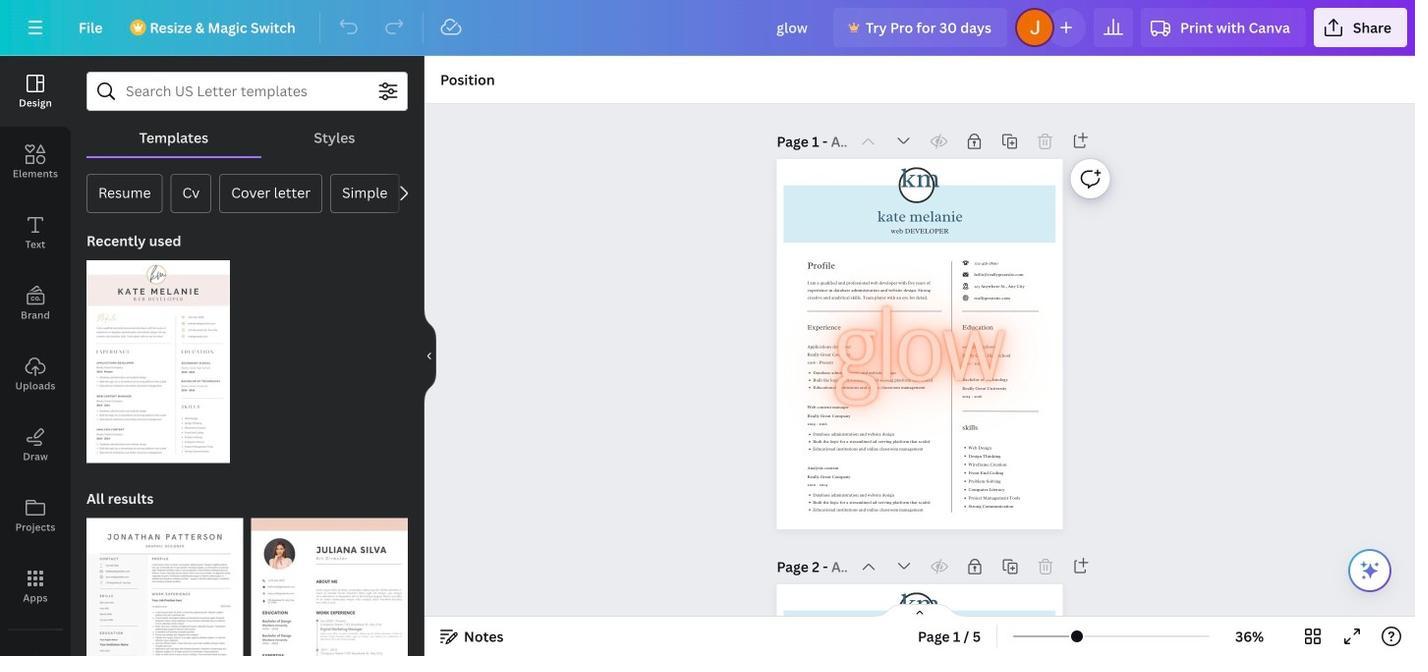 Task type: describe. For each thing, give the bounding box(es) containing it.
show pages image
[[873, 604, 967, 619]]

side panel tab list
[[0, 56, 71, 657]]

minimalist clean signature cv resume image
[[87, 261, 230, 463]]

Search US Letter templates search field
[[126, 73, 369, 110]]

hide image
[[424, 309, 437, 404]]



Task type: vqa. For each thing, say whether or not it's contained in the screenshot.
Hide image on the left of the page
yes



Task type: locate. For each thing, give the bounding box(es) containing it.
minimalist clean signature cv resume group
[[87, 249, 230, 463]]

minimalist modern professional cv resume group
[[251, 507, 408, 657]]

canva assistant image
[[1359, 559, 1382, 583]]

Page title text field
[[832, 557, 848, 577]]

Design title text field
[[761, 8, 826, 47]]

main menu bar
[[0, 0, 1416, 56]]

Page title text field
[[831, 132, 847, 151]]

minimalist white and grey professional resume group
[[87, 507, 243, 657]]

minimalist modern professional cv resume image
[[251, 519, 408, 657]]



